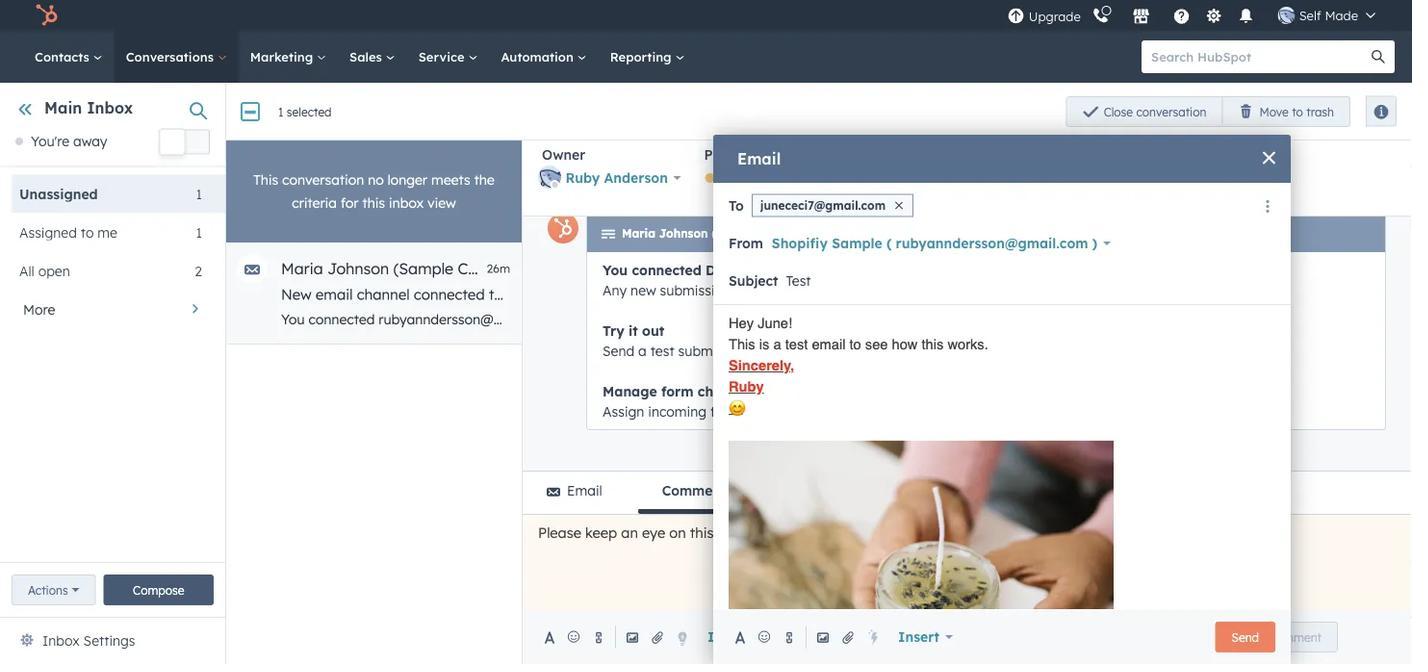 Task type: vqa. For each thing, say whether or not it's contained in the screenshot.
the right NEXT:
yes



Task type: describe. For each thing, give the bounding box(es) containing it.
any inside the you connected default ticket form (nov 1, 2023 11:28:05 am) any new submissions to this form will also appear here as tickets. choose what you'd like to do next:
[[603, 282, 627, 299]]

0 horizontal spatial an
[[622, 524, 638, 542]]

1 vertical spatial maria johnson (sample contact)
[[622, 226, 813, 241]]

ruby anderson button
[[538, 164, 682, 193]]

conversations
[[126, 49, 217, 65]]

all
[[19, 262, 34, 279]]

11:28 am
[[836, 226, 883, 241]]

channel for manage form channel settings assign incoming form submissions to your team.
[[698, 383, 751, 400]]

you connected default ticket form (nov 1, 2023 11:28:05 am) any new submissions to this form will also appear here as tickets. choose what you'd like to do next:
[[603, 262, 1238, 299]]

it inside new email channel connected to hubspot you connected rubyanndersson@gmail.com any new emails sent to this address will also appear here. choose what you'd like to do next:  try it out send yourself an email at <a hre
[[1176, 311, 1185, 328]]

this inside the you connected default ticket form (nov 1, 2023 11:28:05 am) any new submissions to this form will also appear here as tickets. choose what you'd like to do next:
[[758, 282, 781, 299]]

keep
[[586, 524, 618, 542]]

maria johnson (sample contact) link
[[581, 114, 824, 131]]

1 for unassigned
[[196, 185, 202, 202]]

group containing close conversation
[[1067, 96, 1351, 127]]

email from maria johnson (sample contact) with subject new email channel connected to hubspot row
[[226, 243, 1413, 345]]

link opens in a new window image inside new form channel connected link
[[810, 92, 825, 112]]

compose
[[133, 583, 185, 598]]

form inside try it out send a test submission from any page where your form is published.
[[925, 342, 955, 359]]

contacts link
[[23, 31, 114, 83]]

close image for email
[[1264, 152, 1276, 164]]

shopifiy sample ( rubyanndersson@gmail.com )
[[772, 235, 1098, 252]]

you for you reassigned this thread to yourself on nov 1, 2023 11:50 am
[[798, 444, 818, 458]]

ticket
[[760, 262, 798, 278]]

hubspot inside new form channel connected heading
[[862, 114, 918, 131]]

form down ticket at the right top
[[785, 282, 815, 299]]

move
[[1260, 105, 1290, 119]]

)
[[1093, 235, 1098, 252]]

please
[[538, 524, 582, 542]]

add comment button
[[1229, 622, 1339, 653]]

0 vertical spatial inbox
[[87, 98, 133, 118]]

😊
[[729, 400, 743, 417]]

group inside new form channel connected heading
[[1327, 96, 1398, 127]]

maria inside row
[[281, 259, 323, 278]]

at
[[1362, 311, 1375, 328]]

also for hubspot
[[818, 311, 844, 328]]

hre
[[1398, 311, 1413, 328]]

insert button for add comment
[[695, 618, 775, 657]]

to inside move to trash "button"
[[1293, 105, 1304, 119]]

upgrade image
[[1008, 8, 1026, 26]]

product
[[836, 182, 881, 196]]

manage
[[603, 383, 658, 400]]

1 vertical spatial am
[[1120, 444, 1137, 458]]

new button
[[1259, 96, 1327, 127]]

all open
[[19, 262, 70, 279]]

marketplaces button
[[1122, 0, 1162, 31]]

nov
[[1024, 444, 1046, 458]]

maria johnson (sample contact) inside row
[[281, 259, 521, 278]]

sales link
[[338, 31, 407, 83]]

automation link
[[490, 31, 599, 83]]

product issue
[[836, 182, 914, 196]]

it inside try it out send a test submission from any page where your form is published.
[[629, 322, 638, 339]]

close image for junececi7@gmail.com
[[896, 202, 904, 209]]

made
[[1326, 7, 1359, 23]]

medium
[[723, 170, 777, 186]]

2 horizontal spatial email
[[1323, 311, 1358, 328]]

manage form channel settings assign incoming form submissions to your team.
[[603, 383, 915, 420]]

1 horizontal spatial email
[[738, 149, 781, 169]]

next: inside the you connected default ticket form (nov 1, 2023 11:28:05 am) any new submissions to this form will also appear here as tickets. choose what you'd like to do next:
[[1208, 282, 1238, 299]]

1 horizontal spatial 2023
[[1060, 444, 1086, 458]]

new inside the you connected default ticket form (nov 1, 2023 11:28:05 am) any new submissions to this form will also appear here as tickets. choose what you'd like to do next:
[[631, 282, 657, 299]]

try it out send a test submission from any page where your form is published.
[[603, 322, 1041, 359]]

for
[[341, 195, 359, 211]]

main content containing new form channel connected
[[226, 0, 1413, 665]]

as
[[954, 282, 969, 299]]

address
[[740, 311, 791, 328]]

+ 3 more
[[935, 180, 994, 197]]

self made
[[1300, 7, 1359, 23]]

new inside new email channel connected to hubspot you connected rubyanndersson@gmail.com any new emails sent to this address will also appear here. choose what you'd like to do next:  try it out send yourself an email at <a hre
[[592, 311, 618, 328]]

your inside manage form channel settings assign incoming form submissions to your team.
[[843, 403, 871, 420]]

• created 23 minutes ago
[[926, 114, 1090, 131]]

new form channel connected heading
[[523, 83, 1413, 141]]

link opens in a new window image inside maria johnson (sample contact) link
[[807, 117, 820, 131]]

here.
[[898, 311, 929, 328]]

close
[[1104, 105, 1134, 119]]

conversations link
[[114, 31, 239, 83]]

0 vertical spatial 1
[[278, 105, 284, 119]]

how
[[892, 336, 918, 353]]

Search HubSpot search field
[[1142, 40, 1378, 73]]

this conversation no longer meets the criteria for this inbox view
[[254, 171, 495, 211]]

this inside the hey june! this is a test email to see how this works. sincerely, ruby 😊
[[729, 336, 756, 353]]

selected
[[287, 105, 332, 119]]

where
[[851, 342, 889, 359]]

sample
[[832, 235, 883, 252]]

no
[[368, 171, 384, 188]]

0 vertical spatial email
[[316, 286, 353, 304]]

open group
[[277, 96, 408, 127]]

to inside manage form channel settings assign incoming form submissions to your team.
[[826, 403, 839, 420]]

0 horizontal spatial am
[[866, 226, 883, 241]]

1 vertical spatial johnson
[[660, 226, 708, 241]]

close conversation button
[[1067, 96, 1224, 127]]

settings link
[[1203, 5, 1227, 26]]

form inside heading
[[620, 91, 656, 110]]

sent
[[666, 311, 693, 328]]

contact) inside new form channel connected heading
[[745, 114, 803, 131]]

1 vertical spatial (sample
[[712, 226, 760, 241]]

0 horizontal spatial on
[[670, 524, 686, 542]]

june!
[[758, 315, 793, 332]]

from
[[729, 235, 764, 252]]

(nov
[[838, 262, 871, 278]]

more
[[959, 180, 994, 197]]

issue
[[885, 182, 914, 196]]

search button
[[1363, 40, 1396, 73]]

test for sincerely,
[[786, 336, 808, 353]]

new for new email channel connected to hubspot you connected rubyanndersson@gmail.com any new emails sent to this address will also appear here. choose what you'd like to do next:  try it out send yourself an email at <a hre
[[281, 286, 312, 304]]

what inside new email channel connected to hubspot you connected rubyanndersson@gmail.com any new emails sent to this address will also appear here. choose what you'd like to do next:  try it out send yourself an email at <a hre
[[983, 311, 1015, 328]]

page
[[814, 342, 847, 359]]

hey june! this is a test email to see how this works. sincerely, ruby 😊
[[729, 315, 989, 417]]

here
[[922, 282, 950, 299]]

junececi7@gmail.com
[[761, 198, 886, 213]]

shopifiy
[[772, 235, 828, 252]]

Open button
[[277, 96, 340, 127]]

assigned
[[19, 224, 77, 241]]

is inside the hey june! this is a test email to see how this works. sincerely, ruby 😊
[[760, 336, 770, 353]]

+
[[935, 180, 943, 197]]

form up incoming
[[662, 383, 694, 400]]

see
[[866, 336, 889, 353]]

an inside new email channel connected to hubspot you connected rubyanndersson@gmail.com any new emails sent to this address will also appear here. choose what you'd like to do next:  try it out send yourself an email at <a hre
[[1303, 311, 1319, 328]]

your inside try it out send a test submission from any page where your form is published.
[[893, 342, 921, 359]]

to left me
[[81, 224, 94, 241]]

send inside new email channel connected to hubspot you connected rubyanndersson@gmail.com any new emails sent to this address will also appear here. choose what you'd like to do next:  try it out send yourself an email at <a hre
[[1213, 311, 1245, 328]]

is inside try it out send a test submission from any page where your form is published.
[[959, 342, 969, 359]]

help button
[[1166, 0, 1199, 31]]

to
[[729, 197, 744, 214]]

ruby anderson image
[[1279, 7, 1296, 24]]

default
[[706, 262, 756, 278]]

next: inside new email channel connected to hubspot you connected rubyanndersson@gmail.com any new emails sent to this address will also appear here. choose what you'd like to do next:  try it out send yourself an email at <a hre
[[1119, 311, 1150, 328]]

you'd
[[1107, 282, 1142, 299]]

try inside new email channel connected to hubspot you connected rubyanndersson@gmail.com any new emails sent to this address will also appear here. choose what you'd like to do next:  try it out send yourself an email at <a hre
[[1153, 311, 1172, 328]]

comment
[[1271, 630, 1322, 645]]

away
[[73, 133, 107, 150]]

search image
[[1373, 50, 1386, 64]]

email inside the hey june! this is a test email to see how this works. sincerely, ruby 😊
[[812, 336, 846, 353]]

move to trash button
[[1223, 96, 1351, 127]]

to down 26m
[[489, 286, 503, 304]]

service link
[[407, 31, 490, 83]]

service
[[419, 49, 468, 65]]

to down default
[[741, 282, 755, 299]]

owner
[[542, 146, 586, 163]]

1 for assigned to me
[[196, 224, 202, 241]]

1 horizontal spatial 1,
[[1049, 444, 1057, 458]]

ruby inside popup button
[[566, 170, 600, 186]]

inbox settings
[[42, 633, 135, 650]]

1 vertical spatial yourself
[[960, 444, 1003, 458]]

1 vertical spatial inbox
[[42, 633, 80, 650]]

0 vertical spatial on
[[1007, 444, 1020, 458]]

choose inside the you connected default ticket form (nov 1, 2023 11:28:05 am) any new submissions to this form will also appear here as tickets. choose what you'd like to do next:
[[1021, 282, 1068, 299]]

calling icon image
[[1093, 7, 1110, 25]]

more
[[23, 301, 55, 318]]

connected inside the you connected default ticket form (nov 1, 2023 11:28:05 am) any new submissions to this form will also appear here as tickets. choose what you'd like to do next:
[[632, 262, 702, 278]]

notifications button
[[1231, 0, 1263, 31]]

you're away
[[31, 133, 107, 150]]

am)
[[983, 262, 1009, 278]]

you for you connected default ticket form (nov 1, 2023 11:28:05 am) any new submissions to this form will also appear here as tickets. choose what you'd like to do next:
[[603, 262, 628, 278]]

longer
[[388, 171, 428, 188]]



Task type: locate. For each thing, give the bounding box(es) containing it.
eye
[[642, 524, 666, 542]]

0 vertical spatial your
[[893, 342, 921, 359]]

form
[[620, 91, 656, 110], [802, 262, 834, 278], [785, 282, 815, 299], [925, 342, 955, 359], [662, 383, 694, 400], [711, 403, 741, 420]]

1, right (nov
[[875, 262, 886, 278]]

ruby anderson
[[566, 170, 668, 186]]

1 horizontal spatial conversation
[[1137, 105, 1207, 119]]

3
[[947, 180, 955, 197]]

assigned to me
[[19, 224, 117, 241]]

trash
[[1307, 105, 1335, 119]]

submissions inside manage form channel settings assign incoming form submissions to your team.
[[745, 403, 822, 420]]

0 horizontal spatial 2023
[[890, 262, 921, 278]]

add
[[1246, 630, 1268, 645]]

this down 1 selected
[[254, 171, 279, 188]]

conversation for close
[[1137, 105, 1207, 119]]

1 horizontal spatial it
[[1176, 311, 1185, 328]]

appear up here.
[[872, 282, 919, 299]]

new for new
[[1275, 104, 1299, 118]]

1 vertical spatial close image
[[896, 202, 904, 209]]

1 vertical spatial choose
[[932, 311, 980, 328]]

inbox left settings
[[42, 633, 80, 650]]

yourself left nov
[[960, 444, 1003, 458]]

am right 11:50
[[1120, 444, 1137, 458]]

to right 'you'd'
[[1082, 311, 1095, 328]]

team.
[[875, 403, 911, 420]]

you inside the you connected default ticket form (nov 1, 2023 11:28:05 am) any new submissions to this form will also appear here as tickets. choose what you'd like to do next:
[[603, 262, 628, 278]]

1 vertical spatial send
[[603, 342, 635, 359]]

maria down criteria
[[281, 259, 323, 278]]

1 horizontal spatial email
[[812, 336, 846, 353]]

this down ticket at the right top
[[758, 282, 781, 299]]

criteria
[[292, 195, 337, 211]]

1 horizontal spatial out
[[1188, 311, 1209, 328]]

your right see
[[893, 342, 921, 359]]

johnson inside email from maria johnson (sample contact) with subject new email channel connected to hubspot row
[[328, 259, 389, 278]]

1 vertical spatial 2023
[[1060, 444, 1086, 458]]

maria down anderson
[[622, 226, 656, 241]]

1 vertical spatial you
[[281, 311, 305, 328]]

link opens in a new window image inside new form channel connected link
[[810, 94, 825, 110]]

maria johnson (sample contact) inside new form channel connected heading
[[581, 114, 803, 131]]

email right any
[[812, 336, 846, 353]]

open
[[38, 262, 70, 279]]

new for new form channel connected
[[581, 91, 615, 110]]

priority
[[705, 146, 754, 163]]

1 horizontal spatial like
[[1146, 282, 1167, 299]]

johnson up default
[[660, 226, 708, 241]]

0 horizontal spatial yourself
[[960, 444, 1003, 458]]

2023 down (
[[890, 262, 921, 278]]

try inside try it out send a test submission from any page where your form is published.
[[603, 322, 625, 339]]

do inside new email channel connected to hubspot you connected rubyanndersson@gmail.com any new emails sent to this address will also appear here. choose what you'd like to do next:  try it out send yourself an email at <a hre
[[1099, 311, 1115, 328]]

0 vertical spatial like
[[1146, 282, 1167, 299]]

submissions up sent
[[660, 282, 738, 299]]

0 vertical spatial you
[[603, 262, 628, 278]]

conversation inside this conversation no longer meets the criteria for this inbox view
[[282, 171, 364, 188]]

maria inside new form channel connected heading
[[581, 114, 620, 131]]

1 vertical spatial link opens in a new window image
[[807, 117, 820, 131]]

close conversation
[[1104, 105, 1207, 119]]

johnson inside maria johnson (sample contact) link
[[624, 114, 681, 131]]

test for try it out
[[651, 342, 675, 359]]

thread
[[907, 444, 942, 458]]

am left (
[[866, 226, 883, 241]]

2 insert from the left
[[899, 629, 940, 646]]

channel for new form channel connected
[[661, 91, 722, 110]]

maria johnson (sample contact) down to
[[622, 226, 813, 241]]

send inside try it out send a test submission from any page where your form is published.
[[603, 342, 635, 359]]

0 horizontal spatial this
[[254, 171, 279, 188]]

0 vertical spatial link opens in a new window image
[[810, 94, 825, 110]]

am
[[866, 226, 883, 241], [1120, 444, 1137, 458]]

group down search icon
[[1327, 96, 1398, 127]]

0 vertical spatial submissions
[[660, 282, 738, 299]]

None text field
[[786, 262, 1265, 301]]

form down reporting
[[620, 91, 656, 110]]

conversation for this
[[282, 171, 364, 188]]

do down the you'd
[[1099, 311, 1115, 328]]

appear inside the you connected default ticket form (nov 1, 2023 11:28:05 am) any new submissions to this form will also appear here as tickets. choose what you'd like to do next:
[[872, 282, 919, 299]]

comment button
[[638, 472, 751, 514]]

None button
[[339, 96, 408, 127]]

appear up see
[[848, 311, 894, 328]]

group down search hubspot search field
[[1067, 96, 1351, 127]]

add comment group
[[1229, 622, 1339, 653]]

also inside the you connected default ticket form (nov 1, 2023 11:28:05 am) any new submissions to this form will also appear here as tickets. choose what you'd like to do next:
[[843, 282, 869, 299]]

new
[[631, 282, 657, 299], [592, 311, 618, 328]]

channel inside heading
[[661, 91, 722, 110]]

2 horizontal spatial you
[[798, 444, 818, 458]]

like right 'you'd'
[[1057, 311, 1078, 328]]

new form channel connected
[[581, 91, 806, 110]]

(sample down inbox
[[394, 259, 454, 278]]

new inside new email channel connected to hubspot you connected rubyanndersson@gmail.com any new emails sent to this address will also appear here. choose what you'd like to do next:  try it out send yourself an email at <a hre
[[281, 286, 312, 304]]

add comment
[[1246, 630, 1322, 645]]

to right sent
[[697, 311, 710, 328]]

1 horizontal spatial an
[[1303, 311, 1319, 328]]

connected inside new form channel connected link
[[726, 91, 806, 110]]

out inside new email channel connected to hubspot you connected rubyanndersson@gmail.com any new emails sent to this address will also appear here. choose what you'd like to do next:  try it out send yourself an email at <a hre
[[1188, 311, 1209, 328]]

0 horizontal spatial email
[[316, 286, 353, 304]]

actions button
[[12, 575, 96, 606]]

johnson
[[624, 114, 681, 131], [660, 226, 708, 241], [328, 259, 389, 278]]

from inside new form channel connected heading
[[827, 114, 858, 131]]

0 vertical spatial yourself
[[1249, 311, 1299, 328]]

to left trash
[[1293, 105, 1304, 119]]

test
[[786, 336, 808, 353], [651, 342, 675, 359]]

email inside email button
[[567, 483, 603, 499]]

link opens in a new window image inside maria johnson (sample contact) link
[[807, 116, 820, 131]]

1 insert button from the left
[[695, 618, 775, 657]]

you'd
[[1019, 311, 1053, 328]]

maria johnson (sample contact) down inbox
[[281, 259, 521, 278]]

what inside the you connected default ticket form (nov 1, 2023 11:28:05 am) any new submissions to this form will also appear here as tickets. choose what you'd like to do next:
[[1072, 282, 1104, 299]]

email up medium in the top of the page
[[738, 149, 781, 169]]

do right the you'd
[[1187, 282, 1204, 299]]

1 horizontal spatial new
[[631, 282, 657, 299]]

1 horizontal spatial do
[[1187, 282, 1204, 299]]

unassigned
[[19, 185, 98, 202]]

insert
[[708, 629, 750, 646], [899, 629, 940, 646]]

on right eye
[[670, 524, 686, 542]]

will right june!
[[794, 311, 814, 328]]

new down reporting
[[581, 91, 615, 110]]

new email channel connected to hubspot you connected rubyanndersson@gmail.com any new emails sent to this address will also appear here. choose what you'd like to do next:  try it out send yourself an email at <a hre
[[281, 286, 1413, 328]]

will for (nov
[[819, 282, 839, 299]]

0 vertical spatial also
[[843, 282, 869, 299]]

any up the emails
[[603, 282, 627, 299]]

more info image
[[821, 229, 832, 241]]

like inside new email channel connected to hubspot you connected rubyanndersson@gmail.com any new emails sent to this address will also appear here. choose what you'd like to do next:  try it out send yourself an email at <a hre
[[1057, 311, 1078, 328]]

any
[[787, 342, 811, 359]]

marketplaces image
[[1133, 9, 1151, 26]]

0 vertical spatial close image
[[1264, 152, 1276, 164]]

hubspot down 26m
[[507, 286, 567, 304]]

insert button for send
[[886, 618, 966, 657]]

1 horizontal spatial close image
[[1264, 152, 1276, 164]]

inbox up away
[[87, 98, 133, 118]]

1 horizontal spatial inbox
[[87, 98, 133, 118]]

incoming
[[649, 403, 707, 420]]

test inside try it out send a test submission from any page where your form is published.
[[651, 342, 675, 359]]

you inside new email channel connected to hubspot you connected rubyanndersson@gmail.com any new emails sent to this address will also appear here. choose what you'd like to do next:  try it out send yourself an email at <a hre
[[281, 311, 305, 328]]

will inside the you connected default ticket form (nov 1, 2023 11:28:05 am) any new submissions to this form will also appear here as tickets. choose what you'd like to do next:
[[819, 282, 839, 299]]

will for hubspot
[[794, 311, 814, 328]]

0 vertical spatial will
[[819, 282, 839, 299]]

help image
[[1174, 9, 1191, 26]]

this
[[363, 195, 385, 211], [758, 282, 781, 299], [714, 311, 736, 328], [922, 336, 944, 353], [884, 444, 903, 458]]

like
[[1146, 282, 1167, 299], [1057, 311, 1078, 328]]

1 horizontal spatial maria
[[581, 114, 620, 131]]

1 horizontal spatial rubyanndersson@gmail.com
[[896, 235, 1089, 252]]

on left nov
[[1007, 444, 1020, 458]]

0 vertical spatial from
[[827, 114, 858, 131]]

from up the product
[[827, 114, 858, 131]]

this down the no
[[363, 195, 385, 211]]

what
[[1072, 282, 1104, 299], [983, 311, 1015, 328]]

email down 'for' at the top
[[316, 286, 353, 304]]

1 horizontal spatial try
[[1153, 311, 1172, 328]]

will inside new email channel connected to hubspot you connected rubyanndersson@gmail.com any new emails sent to this address will also appear here. choose what you'd like to do next:  try it out send yourself an email at <a hre
[[794, 311, 814, 328]]

calling icon button
[[1085, 3, 1118, 28]]

emails
[[621, 311, 663, 328]]

self made button
[[1267, 0, 1388, 31]]

hubspot link
[[23, 4, 72, 27]]

hey
[[729, 315, 754, 332]]

link opens in a new window image
[[810, 92, 825, 112], [807, 117, 820, 131]]

11:28:05
[[925, 262, 979, 278]]

1 horizontal spatial is
[[959, 342, 969, 359]]

automation
[[501, 49, 578, 65]]

you're away image
[[15, 138, 23, 146]]

0 horizontal spatial do
[[1099, 311, 1115, 328]]

yourself inside new email channel connected to hubspot you connected rubyanndersson@gmail.com any new emails sent to this address will also appear here. choose what you'd like to do next:  try it out send yourself an email at <a hre
[[1249, 311, 1299, 328]]

0 horizontal spatial what
[[983, 311, 1015, 328]]

on
[[1007, 444, 1020, 458], [670, 524, 686, 542]]

this right how
[[922, 336, 944, 353]]

+ 3 more button
[[922, 170, 1006, 208]]

close image
[[1264, 152, 1276, 164], [896, 202, 904, 209]]

this!
[[690, 524, 718, 542]]

0 horizontal spatial close image
[[896, 202, 904, 209]]

1 vertical spatial what
[[983, 311, 1015, 328]]

0 horizontal spatial ruby
[[566, 170, 600, 186]]

any inside new email channel connected to hubspot you connected rubyanndersson@gmail.com any new emails sent to this address will also appear here. choose what you'd like to do next:  try it out send yourself an email at <a hre
[[564, 311, 588, 328]]

0 horizontal spatial any
[[564, 311, 588, 328]]

toolbar
[[538, 146, 1397, 208]]

channel for new email channel connected to hubspot you connected rubyanndersson@gmail.com any new emails sent to this address will also appear here. choose what you'd like to do next:  try it out send yourself an email at <a hre
[[357, 286, 410, 304]]

send inside button
[[1232, 630, 1260, 645]]

form right how
[[925, 342, 955, 359]]

try
[[1153, 311, 1172, 328], [603, 322, 625, 339]]

yourself left "at"
[[1249, 311, 1299, 328]]

0 vertical spatial johnson
[[624, 114, 681, 131]]

26m
[[487, 262, 510, 276]]

an left "at"
[[1303, 311, 1319, 328]]

email
[[316, 286, 353, 304], [1323, 311, 1358, 328], [812, 336, 846, 353]]

marketing
[[250, 49, 317, 65]]

form down shopifiy
[[802, 262, 834, 278]]

do inside the you connected default ticket form (nov 1, 2023 11:28:05 am) any new submissions to this form will also appear here as tickets. choose what you'd like to do next:
[[1187, 282, 1204, 299]]

a down the emails
[[639, 342, 647, 359]]

0 vertical spatial 1,
[[875, 262, 886, 278]]

is left published.
[[959, 342, 969, 359]]

menu containing self made
[[1006, 0, 1390, 31]]

1, inside the you connected default ticket form (nov 1, 2023 11:28:05 am) any new submissions to this form will also appear here as tickets. choose what you'd like to do next:
[[875, 262, 886, 278]]

1 vertical spatial submissions
[[745, 403, 822, 420]]

a for is
[[774, 336, 782, 353]]

0 vertical spatial maria
[[581, 114, 620, 131]]

0 vertical spatial next:
[[1208, 282, 1238, 299]]

0 vertical spatial appear
[[872, 282, 919, 299]]

0 vertical spatial any
[[603, 282, 627, 299]]

channel down inbox
[[357, 286, 410, 304]]

contact) up ticket at the right top
[[763, 226, 813, 241]]

it
[[1176, 311, 1185, 328], [629, 322, 638, 339]]

from down june!
[[753, 342, 783, 359]]

conversation up criteria
[[282, 171, 364, 188]]

reassigned
[[821, 444, 881, 458]]

anderson
[[604, 170, 668, 186]]

johnson down 'for' at the top
[[328, 259, 389, 278]]

send
[[1213, 311, 1245, 328], [603, 342, 635, 359], [1232, 630, 1260, 645]]

to right the you'd
[[1170, 282, 1183, 299]]

rubyanndersson@gmail.com up am)
[[896, 235, 1089, 252]]

0 vertical spatial (sample
[[686, 114, 741, 131]]

ruby up 😊 at the bottom right of the page
[[729, 379, 764, 395]]

email left "at"
[[1323, 311, 1358, 328]]

like inside the you connected default ticket form (nov 1, 2023 11:28:05 am) any new submissions to this form will also appear here as tickets. choose what you'd like to do next:
[[1146, 282, 1167, 299]]

medium button
[[705, 166, 803, 188]]

1 vertical spatial from
[[753, 342, 783, 359]]

appear for (nov
[[872, 282, 919, 299]]

contact) inside row
[[458, 259, 521, 278]]

1 vertical spatial this
[[729, 336, 756, 353]]

1 horizontal spatial next:
[[1208, 282, 1238, 299]]

contact) up "priority"
[[745, 114, 803, 131]]

actions
[[28, 583, 68, 598]]

ruby down owner
[[566, 170, 600, 186]]

0 horizontal spatial inbox
[[42, 633, 80, 650]]

to right thread
[[946, 444, 957, 458]]

insert for send
[[899, 629, 940, 646]]

sincerely,
[[729, 357, 795, 374]]

choose inside new email channel connected to hubspot you connected rubyanndersson@gmail.com any new emails sent to this address will also appear here. choose what you'd like to do next:  try it out send yourself an email at <a hre
[[932, 311, 980, 328]]

0 horizontal spatial new
[[281, 286, 312, 304]]

channel down submission
[[698, 383, 751, 400]]

0 vertical spatial contact)
[[745, 114, 803, 131]]

new up the emails
[[631, 282, 657, 299]]

(sample down to
[[712, 226, 760, 241]]

11:28
[[836, 226, 862, 241]]

submissions inside the you connected default ticket form (nov 1, 2023 11:28:05 am) any new submissions to this form will also appear here as tickets. choose what you'd like to do next:
[[660, 282, 738, 299]]

(sample down new form channel connected link
[[686, 114, 741, 131]]

1 vertical spatial hubspot
[[507, 286, 567, 304]]

a inside the hey june! this is a test email to see how this works. sincerely, ruby 😊
[[774, 336, 782, 353]]

1 vertical spatial appear
[[848, 311, 894, 328]]

a for send
[[639, 342, 647, 359]]

1 vertical spatial do
[[1099, 311, 1115, 328]]

1 vertical spatial will
[[794, 311, 814, 328]]

main content
[[226, 0, 1413, 665]]

notifications image
[[1238, 9, 1256, 26]]

rubyanndersson@gmail.com down 26m
[[379, 311, 560, 328]]

appear for hubspot
[[848, 311, 894, 328]]

2 horizontal spatial maria
[[622, 226, 656, 241]]

hubspot left •
[[862, 114, 918, 131]]

channel inside new email channel connected to hubspot you connected rubyanndersson@gmail.com any new emails sent to this address will also appear here. choose what you'd like to do next:  try it out send yourself an email at <a hre
[[357, 286, 410, 304]]

0 vertical spatial 2023
[[890, 262, 921, 278]]

0 vertical spatial send
[[1213, 311, 1245, 328]]

hubspot image
[[35, 4, 58, 27]]

from hubspot
[[827, 114, 918, 131]]

choose up 'you'd'
[[1021, 282, 1068, 299]]

insert for add comment
[[708, 629, 750, 646]]

what left the you'd
[[1072, 282, 1104, 299]]

is
[[760, 336, 770, 353], [959, 342, 969, 359]]

conversation inside button
[[1137, 105, 1207, 119]]

0 horizontal spatial from
[[753, 342, 783, 359]]

an left eye
[[622, 524, 638, 542]]

do
[[1187, 282, 1204, 299], [1099, 311, 1115, 328]]

toolbar containing owner
[[538, 146, 1397, 208]]

1 vertical spatial contact)
[[763, 226, 813, 241]]

from inside try it out send a test submission from any page where your form is published.
[[753, 342, 783, 359]]

settings
[[83, 633, 135, 650]]

appear inside new email channel connected to hubspot you connected rubyanndersson@gmail.com any new emails sent to this address will also appear here. choose what you'd like to do next:  try it out send yourself an email at <a hre
[[848, 311, 894, 328]]

maria johnson (sample contact) down new form channel connected
[[581, 114, 803, 131]]

rubyanndersson@gmail.com inside popup button
[[896, 235, 1089, 252]]

maria johnson (sample contact) row group
[[226, 141, 1413, 345]]

2 vertical spatial johnson
[[328, 259, 389, 278]]

also for (nov
[[843, 282, 869, 299]]

what down tickets.
[[983, 311, 1015, 328]]

this inside the hey june! this is a test email to see how this works. sincerely, ruby 😊
[[922, 336, 944, 353]]

also
[[843, 282, 869, 299], [818, 311, 844, 328]]

settings image
[[1206, 8, 1223, 26]]

maria
[[581, 114, 620, 131], [622, 226, 656, 241], [281, 259, 323, 278]]

0 vertical spatial channel
[[661, 91, 722, 110]]

email up keep
[[567, 483, 603, 499]]

0 horizontal spatial conversation
[[282, 171, 364, 188]]

a down june!
[[774, 336, 782, 353]]

close image down 'move'
[[1264, 152, 1276, 164]]

johnson down new form channel connected
[[624, 114, 681, 131]]

main inbox
[[44, 98, 133, 118]]

2
[[195, 262, 202, 279]]

0 horizontal spatial is
[[760, 336, 770, 353]]

close image down issue
[[896, 202, 904, 209]]

any left the emails
[[564, 311, 588, 328]]

1 insert from the left
[[708, 629, 750, 646]]

a inside try it out send a test submission from any page where your form is published.
[[639, 342, 647, 359]]

you're
[[31, 133, 69, 150]]

this inside this conversation no longer meets the criteria for this inbox view
[[254, 171, 279, 188]]

your left the team.
[[843, 403, 871, 420]]

also inside new email channel connected to hubspot you connected rubyanndersson@gmail.com any new emails sent to this address will also appear here. choose what you'd like to do next:  try it out send yourself an email at <a hre
[[818, 311, 844, 328]]

form right incoming
[[711, 403, 741, 420]]

0 vertical spatial do
[[1187, 282, 1204, 299]]

2023 left 11:50
[[1060, 444, 1086, 458]]

1 horizontal spatial hubspot
[[862, 114, 918, 131]]

is up the sincerely,
[[760, 336, 770, 353]]

(sample inside row
[[394, 259, 454, 278]]

2 vertical spatial contact)
[[458, 259, 521, 278]]

to inside the hey june! this is a test email to see how this works. sincerely, ruby 😊
[[850, 336, 862, 353]]

0 vertical spatial an
[[1303, 311, 1319, 328]]

channel up maria johnson (sample contact) link
[[661, 91, 722, 110]]

0 horizontal spatial a
[[639, 342, 647, 359]]

reporting link
[[599, 31, 697, 83]]

tickets.
[[972, 282, 1017, 299]]

self
[[1300, 7, 1322, 23]]

new down criteria
[[281, 286, 312, 304]]

this inside this conversation no longer meets the criteria for this inbox view
[[363, 195, 385, 211]]

menu
[[1006, 0, 1390, 31]]

this left thread
[[884, 444, 903, 458]]

1 vertical spatial any
[[564, 311, 588, 328]]

test inside the hey june! this is a test email to see how this works. sincerely, ruby 😊
[[786, 336, 808, 353]]

choose up works. in the right bottom of the page
[[932, 311, 980, 328]]

(sample inside new form channel connected heading
[[686, 114, 741, 131]]

0 horizontal spatial submissions
[[660, 282, 738, 299]]

channel inside manage form channel settings assign incoming form submissions to your team.
[[698, 383, 751, 400]]

1 vertical spatial also
[[818, 311, 844, 328]]

also down (nov
[[843, 282, 869, 299]]

2023 inside the you connected default ticket form (nov 1, 2023 11:28:05 am) any new submissions to this form will also appear here as tickets. choose what you'd like to do next:
[[890, 262, 921, 278]]

to up reassigned
[[826, 403, 839, 420]]

test down sent
[[651, 342, 675, 359]]

1, right nov
[[1049, 444, 1057, 458]]

meets
[[432, 171, 471, 188]]

group
[[1327, 96, 1398, 127], [1067, 96, 1351, 127]]

hubspot inside new email channel connected to hubspot you connected rubyanndersson@gmail.com any new emails sent to this address will also appear here. choose what you'd like to do next:  try it out send yourself an email at <a hre
[[507, 286, 567, 304]]

created
[[938, 114, 989, 131]]

new inside popup button
[[1275, 104, 1299, 118]]

out inside try it out send a test submission from any page where your form is published.
[[643, 322, 665, 339]]

0 horizontal spatial new
[[592, 311, 618, 328]]

(sample
[[686, 114, 741, 131], [712, 226, 760, 241], [394, 259, 454, 278]]

link opens in a new window image
[[810, 94, 825, 110], [807, 116, 820, 131]]

upgrade
[[1029, 9, 1081, 25]]

this
[[254, 171, 279, 188], [729, 336, 756, 353]]

compose button
[[104, 575, 214, 606]]

insert button
[[695, 618, 775, 657], [886, 618, 966, 657]]

to left see
[[850, 336, 862, 353]]

ruby inside the hey june! this is a test email to see how this works. sincerely, ruby 😊
[[729, 379, 764, 395]]

contact) down the
[[458, 259, 521, 278]]

1 horizontal spatial a
[[774, 336, 782, 353]]

2 vertical spatial email
[[812, 336, 846, 353]]

also up page
[[818, 311, 844, 328]]

inbox
[[389, 195, 424, 211]]

1 vertical spatial email
[[1323, 311, 1358, 328]]

new left trash
[[1275, 104, 1299, 118]]

1 horizontal spatial you
[[603, 262, 628, 278]]

0 horizontal spatial will
[[794, 311, 814, 328]]

2 insert button from the left
[[886, 618, 966, 657]]

0 horizontal spatial 1,
[[875, 262, 886, 278]]

like right the you'd
[[1146, 282, 1167, 299]]

1 vertical spatial new
[[592, 311, 618, 328]]

submissions down settings
[[745, 403, 822, 420]]

1 horizontal spatial your
[[893, 342, 921, 359]]

channel
[[661, 91, 722, 110], [357, 286, 410, 304], [698, 383, 751, 400]]

marketing link
[[239, 31, 338, 83]]

0 horizontal spatial your
[[843, 403, 871, 420]]

rubyanndersson@gmail.com inside new email channel connected to hubspot you connected rubyanndersson@gmail.com any new emails sent to this address will also appear here. choose what you'd like to do next:  try it out send yourself an email at <a hre
[[379, 311, 560, 328]]

please keep an eye on this!
[[538, 524, 718, 542]]

ruby
[[566, 170, 600, 186], [729, 379, 764, 395]]

conversation right close
[[1137, 105, 1207, 119]]

0 vertical spatial this
[[254, 171, 279, 188]]

0 vertical spatial choose
[[1021, 282, 1068, 299]]

1 vertical spatial conversation
[[282, 171, 364, 188]]

out
[[1188, 311, 1209, 328], [643, 322, 665, 339]]

this down hey
[[729, 336, 756, 353]]

2 vertical spatial you
[[798, 444, 818, 458]]

any
[[603, 282, 627, 299], [564, 311, 588, 328]]

11:50
[[1090, 444, 1116, 458]]

this inside new email channel connected to hubspot you connected rubyanndersson@gmail.com any new emails sent to this address will also appear here. choose what you'd like to do next:  try it out send yourself an email at <a hre
[[714, 311, 736, 328]]



